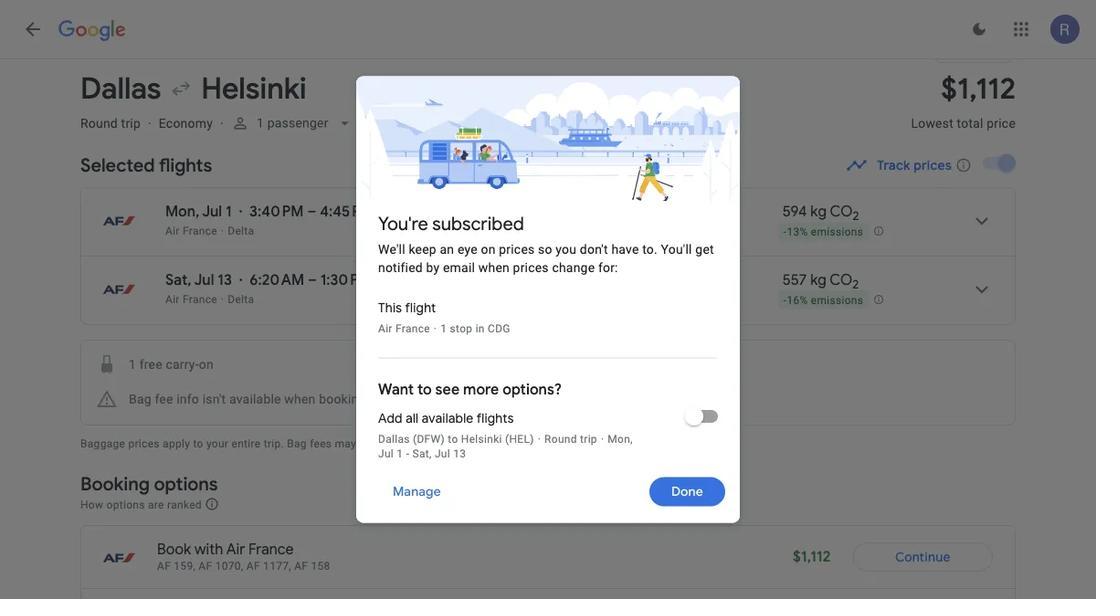 Task type: vqa. For each thing, say whether or not it's contained in the screenshot.
footer containing Map data ©2023 Google
no



Task type: describe. For each thing, give the bounding box(es) containing it.
cdg
[[488, 322, 511, 335]]

1 inside mon, jul 1 - sat, jul 13
[[397, 447, 403, 460]]

layover (1 of 1) is a 4 hr 40 min layover at paris charles de gaulle airport in paris. element
[[606, 224, 774, 239]]

share button
[[933, 41, 1017, 63]]

mon, jul 1 - sat, jul 13
[[378, 433, 633, 460]]

share
[[967, 44, 1002, 60]]

17 hr 5 min dfw – hel
[[437, 202, 508, 238]]

your
[[207, 438, 229, 451]]

eye
[[458, 242, 478, 257]]

557
[[783, 271, 808, 290]]

-13% emissions
[[784, 226, 864, 238]]

- inside mon, jul 1 - sat, jul 13
[[406, 447, 410, 460]]

1 up don't
[[606, 202, 611, 221]]

15 hr 10 min hel
[[437, 271, 515, 306]]

 image for round
[[601, 433, 605, 446]]

557 kg co 2
[[783, 271, 860, 292]]

entire
[[232, 438, 261, 451]]

-16% emissions
[[784, 294, 864, 307]]

 image for air
[[434, 322, 437, 335]]

 image right the economy
[[220, 116, 224, 131]]

flight
[[405, 300, 436, 317]]

at
[[410, 438, 420, 451]]

options for booking
[[154, 473, 218, 496]]

3:40 pm – 4:45 pm +1
[[250, 202, 383, 221]]

round trip for  image associated with round trip
[[80, 116, 141, 131]]

booking
[[80, 473, 150, 496]]

return flight on saturday, july 13. leaves helsinki airport at 6:20 am on saturday, july 13 and arrives at dallas/fort worth international airport at 1:30 pm on saturday, july 13. element
[[165, 271, 372, 290]]

add
[[378, 411, 403, 427]]

total
[[958, 116, 984, 131]]

higher
[[375, 438, 407, 451]]

we'll
[[378, 242, 406, 257]]

main content containing dallas
[[80, 27, 1017, 600]]

 image down mon, jul 1
[[221, 225, 224, 238]]

2 vertical spatial delta
[[595, 438, 622, 451]]

kg for 594
[[811, 202, 827, 221]]

more
[[464, 380, 500, 399]]

to.
[[643, 242, 658, 257]]

subscribed
[[433, 213, 525, 236]]

jul for mon, jul 1 - sat, jul 13
[[378, 447, 394, 460]]

the
[[423, 438, 439, 451]]

this flight
[[378, 300, 436, 317]]

carry-
[[166, 357, 199, 372]]

+1
[[374, 202, 383, 214]]

air france for this
[[378, 322, 430, 335]]

594
[[783, 202, 808, 221]]

stop for 17 hr 5 min
[[615, 202, 644, 221]]

 image for dallas
[[538, 433, 541, 446]]

free
[[140, 357, 163, 372]]

sat, jul 13
[[165, 271, 232, 290]]

air france for sat,
[[165, 293, 217, 306]]

have
[[612, 242, 639, 257]]

(hel)
[[506, 433, 534, 446]]

dallas for dallas (dfw) to helsinki (hel)
[[378, 433, 410, 446]]

bag fee info isn't available when booking with air france
[[129, 392, 457, 407]]

6:20 am – 1:30 pm
[[250, 271, 372, 290]]

price
[[987, 116, 1017, 131]]

Departure time: 6:20 AM. text field
[[250, 271, 305, 290]]

you
[[556, 242, 577, 257]]

selected flights
[[80, 154, 212, 177]]

 image for mon, jul 1
[[239, 203, 242, 221]]

– for 1:30 pm
[[308, 271, 317, 290]]

fee
[[155, 392, 173, 407]]

jul down dallas (dfw) to helsinki (hel)
[[435, 447, 451, 460]]

are
[[148, 499, 164, 511]]

air france bag policy link
[[483, 438, 590, 451]]

co for 557 kg co
[[830, 271, 853, 290]]

2 vertical spatial stop
[[450, 322, 473, 335]]

lowest
[[912, 116, 954, 131]]

with inside book with air france af 159, af 1070, af 1177, af 158
[[195, 541, 223, 559]]

apply
[[163, 438, 190, 451]]

prices down so
[[513, 261, 549, 276]]

3 af from the left
[[247, 560, 260, 573]]

stop for 15 hr 10 min
[[615, 271, 644, 290]]

you're subscribed we'll keep an eye on prices so you don't have to. you'll get notified by email when prices change for:
[[378, 213, 715, 276]]

done button
[[650, 470, 726, 514]]

594 kg co 2
[[783, 202, 860, 224]]

5
[[472, 202, 480, 221]]

 image for sat, jul 13
[[239, 271, 243, 290]]

1112 us dollars element
[[942, 70, 1017, 107]]

round for  image associated with round trip
[[80, 116, 118, 131]]

2 af from the left
[[199, 560, 212, 573]]

done
[[672, 484, 704, 500]]

 image for round trip
[[148, 116, 152, 131]]

when inside you're subscribed we'll keep an eye on prices so you don't have to. you'll get notified by email when prices change for:
[[479, 261, 510, 276]]

on inside main content
[[199, 357, 214, 372]]

keep
[[409, 242, 437, 257]]

airport.
[[442, 438, 480, 451]]

manage
[[393, 484, 441, 500]]

departing flight on monday, july 1. leaves dallas/fort worth international airport at 3:40 pm on monday, july 1 and arrives at helsinki airport at 4:45 pm on tuesday, july 2. element
[[165, 202, 383, 221]]

options?
[[503, 380, 562, 399]]

track
[[878, 157, 911, 174]]

total duration 17 hr 5 min. element
[[437, 202, 606, 224]]

1 horizontal spatial trip
[[581, 433, 598, 446]]

Departure time: 3:40 PM. text field
[[250, 202, 304, 221]]

emissions for 557 kg co
[[812, 294, 864, 307]]

all
[[406, 411, 419, 427]]

france down sat, jul 13 on the top left
[[183, 293, 217, 306]]

- for 594 kg co
[[784, 226, 787, 238]]

learn more about tracked prices image
[[956, 157, 973, 174]]

1 stop for 17 hr 5 min
[[606, 202, 644, 221]]

3:40 pm
[[250, 202, 304, 221]]

1 af from the left
[[157, 560, 171, 573]]

be
[[360, 438, 372, 451]]

trip.
[[264, 438, 284, 451]]

158
[[311, 560, 331, 573]]

1 horizontal spatial bag
[[287, 438, 307, 451]]

prices left so
[[499, 242, 535, 257]]

1 passenger button
[[224, 107, 361, 140]]

track prices
[[878, 157, 953, 174]]

delta for 6:20 am
[[228, 293, 254, 306]]

options for how
[[107, 499, 145, 511]]

mon, for mon, jul 1 - sat, jul 13
[[608, 433, 633, 446]]

delta for 3:40 pm
[[228, 225, 254, 238]]

1 left in
[[441, 322, 447, 335]]

learn more about booking options image
[[205, 497, 220, 512]]

emissions for 594 kg co
[[812, 226, 864, 238]]

dallas (dfw) to helsinki (hel)
[[378, 433, 534, 446]]

how
[[80, 499, 104, 511]]

hr for 17
[[454, 202, 468, 221]]

book with air france af 159, af 1070, af 1177, af 158
[[157, 541, 331, 573]]

france right airport.
[[500, 438, 535, 451]]

 image down sat, jul 13 on the top left
[[221, 293, 224, 306]]

you'll
[[661, 242, 693, 257]]

email
[[443, 261, 475, 276]]

notified
[[378, 261, 423, 276]]

go back image
[[22, 18, 44, 40]]

Dallas to Helsinki and back text field
[[80, 70, 890, 107]]

continue
[[896, 549, 951, 566]]

min for 15 hr 10 min
[[491, 271, 515, 290]]

air down mon, jul 1
[[165, 225, 180, 238]]

info
[[177, 392, 199, 407]]

round trip for round's  icon
[[545, 433, 598, 446]]

booking options
[[80, 473, 218, 496]]



Task type: locate. For each thing, give the bounding box(es) containing it.
1 vertical spatial hr
[[455, 271, 469, 290]]

on inside you're subscribed we'll keep an eye on prices so you don't have to. you'll get notified by email when prices change for:
[[481, 242, 496, 257]]

mon, inside list
[[165, 202, 200, 221]]

1 vertical spatial $1,112
[[794, 548, 831, 567]]

sat, down (dfw)
[[413, 447, 432, 460]]

total duration 15 hr 10 min. element
[[437, 271, 606, 293]]

1 horizontal spatial helsinki
[[461, 433, 503, 446]]

1 horizontal spatial round trip
[[545, 433, 598, 446]]

0 horizontal spatial round trip
[[80, 116, 141, 131]]

Arrival time: 1:30 PM. text field
[[321, 271, 372, 290]]

trip right (hel)
[[581, 433, 598, 446]]

economy
[[159, 116, 213, 131]]

0 vertical spatial 2
[[853, 208, 860, 224]]

0 vertical spatial options
[[154, 473, 218, 496]]

delta
[[228, 225, 254, 238], [228, 293, 254, 306], [595, 438, 622, 451]]

1 stop flight. element
[[606, 202, 644, 224], [606, 271, 644, 293]]

emissions down 594 kg co 2
[[812, 226, 864, 238]]

air up all
[[397, 392, 414, 407]]

air inside book with air france af 159, af 1070, af 1177, af 158
[[226, 541, 245, 559]]

0 vertical spatial round trip
[[80, 116, 141, 131]]

1 vertical spatial 1 stop
[[606, 271, 644, 290]]

helsinki inside main content
[[201, 70, 307, 107]]

0 vertical spatial min
[[483, 202, 508, 221]]

bag left 'fee'
[[129, 392, 152, 407]]

 image left 6:20 am text box
[[239, 271, 243, 290]]

layover (1 of 1) is a 1 hr 40 min layover at paris charles de gaulle airport in paris. element
[[606, 293, 774, 307]]

0 horizontal spatial sat,
[[165, 271, 192, 290]]

0 horizontal spatial hel
[[437, 293, 458, 306]]

dallas up the economy
[[80, 70, 161, 107]]

1 horizontal spatial hel
[[468, 225, 489, 238]]

1 vertical spatial mon,
[[608, 433, 633, 446]]

2 bag from the left
[[625, 438, 644, 451]]

1 stop flight. element down have
[[606, 271, 644, 293]]

stop
[[615, 202, 644, 221], [615, 271, 644, 290], [450, 322, 473, 335]]

2 policy from the left
[[647, 438, 677, 451]]

1 stop flight. element for 17 hr 5 min
[[606, 202, 644, 224]]

0 vertical spatial round
[[80, 116, 118, 131]]

$1,112 inside the $1,112 lowest total price
[[942, 70, 1017, 107]]

$1,112 for $1,112 lowest total price
[[942, 70, 1017, 107]]

13 inside list
[[218, 271, 232, 290]]

0 horizontal spatial helsinki
[[201, 70, 307, 107]]

min inside 15 hr 10 min hel
[[491, 271, 515, 290]]

 image left the economy
[[148, 116, 152, 131]]

jul for mon, jul 1
[[202, 202, 222, 221]]

0 horizontal spatial available
[[229, 392, 281, 407]]

0 vertical spatial co
[[831, 202, 853, 221]]

2 vertical spatial –
[[308, 271, 317, 290]]

1 horizontal spatial policy
[[647, 438, 677, 451]]

0 vertical spatial hel
[[468, 225, 489, 238]]

main content
[[80, 27, 1017, 600]]

flights up mon, jul 1 - sat, jul 13
[[477, 411, 514, 427]]

co up -16% emissions
[[830, 271, 853, 290]]

round trip up the selected
[[80, 116, 141, 131]]

1 horizontal spatial available
[[422, 411, 474, 427]]

0 horizontal spatial policy
[[560, 438, 590, 451]]

dfw
[[437, 225, 461, 238]]

available inside main content
[[229, 392, 281, 407]]

1 horizontal spatial $1,112
[[942, 70, 1017, 107]]

1 stop flight. element up have
[[606, 202, 644, 224]]

1 2 from the top
[[853, 208, 860, 224]]

on up isn't on the bottom
[[199, 357, 214, 372]]

1 horizontal spatial sat,
[[413, 447, 432, 460]]

sat, inside mon, jul 1 - sat, jul 13
[[413, 447, 432, 460]]

1 vertical spatial bag
[[287, 438, 307, 451]]

bag
[[538, 438, 557, 451], [625, 438, 644, 451]]

0 horizontal spatial trip
[[121, 116, 141, 131]]

0 vertical spatial sat,
[[165, 271, 192, 290]]

so
[[539, 242, 553, 257]]

13 down dallas (dfw) to helsinki (hel)
[[454, 447, 466, 460]]

0 horizontal spatial with
[[195, 541, 223, 559]]

kg inside 557 kg co 2
[[811, 271, 827, 290]]

0 vertical spatial when
[[479, 261, 510, 276]]

0 horizontal spatial bag
[[129, 392, 152, 407]]

1112 US dollars text field
[[794, 548, 831, 567]]

0 horizontal spatial $1,112
[[794, 548, 831, 567]]

baggage prices apply to your entire trip.  bag fees may be higher at the airport. air france bag policy , delta bag policy
[[80, 438, 677, 451]]

1 horizontal spatial on
[[481, 242, 496, 257]]

options
[[154, 473, 218, 496], [107, 499, 145, 511]]

none text field containing $1,112
[[912, 70, 1017, 147]]

to down add all available flights
[[448, 433, 458, 446]]

co
[[831, 202, 853, 221], [830, 271, 853, 290]]

1 co from the top
[[831, 202, 853, 221]]

sat, down mon, jul 1
[[165, 271, 192, 290]]

– for 4:45 pm
[[308, 202, 317, 221]]

helsinki left (hel)
[[461, 433, 503, 446]]

policy
[[560, 438, 590, 451], [647, 438, 677, 451]]

this
[[378, 300, 402, 317]]

0 vertical spatial emissions
[[812, 226, 864, 238]]

af
[[157, 560, 171, 573], [199, 560, 212, 573], [247, 560, 260, 573], [295, 560, 308, 573]]

delta bag policy link
[[595, 438, 677, 451]]

air france down the this flight
[[378, 322, 430, 335]]

co for 594 kg co
[[831, 202, 853, 221]]

af right 159,
[[199, 560, 212, 573]]

1 vertical spatial on
[[199, 357, 214, 372]]

2
[[853, 208, 860, 224], [853, 277, 860, 292]]

list
[[81, 188, 1016, 325]]

0 vertical spatial delta
[[228, 225, 254, 238]]

1 vertical spatial round
[[545, 433, 578, 446]]

1 horizontal spatial flights
[[477, 411, 514, 427]]

prices left apply
[[128, 438, 160, 451]]

round inside main content
[[80, 116, 118, 131]]

 image right (hel)
[[538, 433, 541, 446]]

options up ranked
[[154, 473, 218, 496]]

round trip
[[80, 116, 141, 131], [545, 433, 598, 446]]

 image
[[220, 116, 224, 131], [434, 322, 437, 335], [538, 433, 541, 446], [601, 433, 605, 446]]

0 vertical spatial hr
[[454, 202, 468, 221]]

0 horizontal spatial options
[[107, 499, 145, 511]]

emissions down 557 kg co 2
[[812, 294, 864, 307]]

$1,112 for $1,112
[[794, 548, 831, 567]]

see
[[436, 380, 460, 399]]

book
[[157, 541, 191, 559]]

1 1 stop from the top
[[606, 202, 644, 221]]

jul for sat, jul 13
[[194, 271, 214, 290]]

hel inside 17 hr 5 min dfw – hel
[[468, 225, 489, 238]]

af down book
[[157, 560, 171, 573]]

sat,
[[165, 271, 192, 290], [413, 447, 432, 460]]

1 vertical spatial available
[[422, 411, 474, 427]]

1 left passenger
[[257, 116, 264, 131]]

get
[[696, 242, 715, 257]]

0 vertical spatial helsinki
[[201, 70, 307, 107]]

10
[[472, 271, 487, 290]]

jul down mon, jul 1
[[194, 271, 214, 290]]

0 horizontal spatial mon,
[[165, 202, 200, 221]]

hr right 15
[[455, 271, 469, 290]]

round trip right (hel)
[[545, 433, 598, 446]]

stop down have
[[615, 271, 644, 290]]

 image left 3:40 pm text box
[[239, 203, 242, 221]]

min right 10
[[491, 271, 515, 290]]

0 vertical spatial flights
[[159, 154, 212, 177]]

hr inside 17 hr 5 min dfw – hel
[[454, 202, 468, 221]]

16%
[[787, 294, 809, 307]]

1 stop up have
[[606, 202, 644, 221]]

delta down 'departing flight on monday, july 1. leaves dallas/fort worth international airport at 3:40 pm on monday, july 1 and arrives at helsinki airport at 4:45 pm on tuesday, july 2.' element at the top left
[[228, 225, 254, 238]]

france down the this flight
[[396, 322, 430, 335]]

learn more about booking options element
[[205, 495, 220, 515]]

 image
[[148, 116, 152, 131], [239, 203, 242, 221], [221, 225, 224, 238], [239, 271, 243, 290], [221, 293, 224, 306]]

air right airport.
[[483, 438, 497, 451]]

with up 1070,
[[195, 541, 223, 559]]

flights down the economy
[[159, 154, 212, 177]]

- down 557
[[784, 294, 787, 307]]

1 vertical spatial 13
[[454, 447, 466, 460]]

1 horizontal spatial mon,
[[608, 433, 633, 446]]

hr inside 15 hr 10 min hel
[[455, 271, 469, 290]]

2 horizontal spatial to
[[448, 433, 458, 446]]

Flight numbers AF 159, AF 1070, AF 1177, AF 158 text field
[[157, 560, 331, 573]]

mon, inside mon, jul 1 - sat, jul 13
[[608, 433, 633, 446]]

0 horizontal spatial when
[[285, 392, 316, 407]]

2 vertical spatial air france
[[378, 322, 430, 335]]

1177,
[[263, 560, 292, 573]]

jul right be
[[378, 447, 394, 460]]

0 horizontal spatial on
[[199, 357, 214, 372]]

bag right trip.
[[287, 438, 307, 451]]

hel down 15
[[437, 293, 458, 306]]

1 vertical spatial trip
[[581, 433, 598, 446]]

2 1 stop flight. element from the top
[[606, 271, 644, 293]]

1070,
[[215, 560, 244, 573]]

list containing mon, jul 1
[[81, 188, 1016, 325]]

– inside 17 hr 5 min dfw – hel
[[461, 225, 468, 238]]

2 for 557 kg co
[[853, 277, 860, 292]]

2 inside 594 kg co 2
[[853, 208, 860, 224]]

1 vertical spatial 1 stop flight. element
[[606, 271, 644, 293]]

bag
[[129, 392, 152, 407], [287, 438, 307, 451]]

1 stop in cdg
[[441, 322, 511, 335]]

0 vertical spatial air france
[[165, 225, 217, 238]]

mon, for mon, jul 1
[[165, 202, 200, 221]]

air up 1070,
[[226, 541, 245, 559]]

round up the selected
[[80, 116, 118, 131]]

change
[[553, 261, 595, 276]]

prices left learn more about tracked prices image
[[914, 157, 953, 174]]

0 vertical spatial on
[[481, 242, 496, 257]]

$1,112 lowest total price
[[912, 70, 1017, 131]]

2 co from the top
[[830, 271, 853, 290]]

1 vertical spatial delta
[[228, 293, 254, 306]]

1 horizontal spatial dallas
[[378, 433, 410, 446]]

2 emissions from the top
[[812, 294, 864, 307]]

1 vertical spatial sat,
[[413, 447, 432, 460]]

1 vertical spatial emissions
[[812, 294, 864, 307]]

continue button
[[853, 543, 994, 572]]

on right eye
[[481, 242, 496, 257]]

1 passenger
[[257, 116, 329, 131]]

af left 158
[[295, 560, 308, 573]]

hel inside 15 hr 10 min hel
[[437, 293, 458, 306]]

booking
[[319, 392, 366, 407]]

want to see more options?
[[378, 380, 562, 399]]

to inside main content
[[193, 438, 204, 451]]

0 vertical spatial mon,
[[165, 202, 200, 221]]

0 vertical spatial with
[[369, 392, 394, 407]]

 image inside return flight on saturday, july 13. leaves helsinki airport at 6:20 am on saturday, july 13 and arrives at dallas/fort worth international airport at 1:30 pm on saturday, july 13. "element"
[[239, 271, 243, 290]]

0 horizontal spatial round
[[80, 116, 118, 131]]

stop up have
[[615, 202, 644, 221]]

air down this
[[378, 322, 393, 335]]

france up add all available flights
[[417, 392, 457, 407]]

,
[[590, 438, 592, 451]]

hr
[[454, 202, 468, 221], [455, 271, 469, 290]]

isn't
[[203, 392, 226, 407]]

0 horizontal spatial flights
[[159, 154, 212, 177]]

when left booking
[[285, 392, 316, 407]]

0 vertical spatial stop
[[615, 202, 644, 221]]

1 stop
[[606, 202, 644, 221], [606, 271, 644, 290]]

hel
[[468, 225, 489, 238], [437, 293, 458, 306]]

mon,
[[165, 202, 200, 221], [608, 433, 633, 446]]

available up dallas (dfw) to helsinki (hel)
[[422, 411, 474, 427]]

air france down mon, jul 1
[[165, 225, 217, 238]]

co up -13% emissions
[[831, 202, 853, 221]]

1 horizontal spatial 13
[[454, 447, 466, 460]]

co inside 594 kg co 2
[[831, 202, 853, 221]]

1 horizontal spatial options
[[154, 473, 218, 496]]

1 stop down have
[[606, 271, 644, 290]]

selected
[[80, 154, 155, 177]]

don't
[[580, 242, 609, 257]]

1:30 pm
[[321, 271, 372, 290]]

1 stop flight. element for 15 hr 10 min
[[606, 271, 644, 293]]

–
[[308, 202, 317, 221], [461, 225, 468, 238], [308, 271, 317, 290]]

air france for mon,
[[165, 225, 217, 238]]

1 vertical spatial –
[[461, 225, 468, 238]]

min right 5
[[483, 202, 508, 221]]

france down mon, jul 1
[[183, 225, 217, 238]]

159,
[[174, 560, 196, 573]]

options down the booking
[[107, 499, 145, 511]]

0 vertical spatial 1 stop
[[606, 202, 644, 221]]

1 vertical spatial options
[[107, 499, 145, 511]]

1 vertical spatial flights
[[477, 411, 514, 427]]

dallas for dallas
[[80, 70, 161, 107]]

trip up the selected
[[121, 116, 141, 131]]

13%
[[787, 226, 809, 238]]

1 vertical spatial kg
[[811, 271, 827, 290]]

2 kg from the top
[[811, 271, 827, 290]]

0 vertical spatial dallas
[[80, 70, 161, 107]]

air france down sat, jul 13 on the top left
[[165, 293, 217, 306]]

mon, right , at right
[[608, 433, 633, 446]]

- for 557 kg co
[[784, 294, 787, 307]]

2 up -16% emissions
[[853, 277, 860, 292]]

0 vertical spatial bag
[[129, 392, 152, 407]]

1 horizontal spatial when
[[479, 261, 510, 276]]

0 vertical spatial trip
[[121, 116, 141, 131]]

2 for 594 kg co
[[853, 208, 860, 224]]

delta down return flight on saturday, july 13. leaves helsinki airport at 6:20 am on saturday, july 13 and arrives at dallas/fort worth international airport at 1:30 pm on saturday, july 13. "element" at the left top of the page
[[228, 293, 254, 306]]

4 af from the left
[[295, 560, 308, 573]]

0 horizontal spatial bag
[[538, 438, 557, 451]]

you're
[[378, 213, 428, 236]]

jul left 3:40 pm
[[202, 202, 222, 221]]

with up add
[[369, 392, 394, 407]]

1
[[257, 116, 264, 131], [226, 202, 232, 221], [606, 202, 611, 221], [606, 271, 611, 290], [441, 322, 447, 335], [129, 357, 136, 372], [397, 447, 403, 460]]

in
[[476, 322, 485, 335]]

1 horizontal spatial to
[[418, 380, 432, 399]]

1 vertical spatial hel
[[437, 293, 458, 306]]

air france
[[165, 225, 217, 238], [165, 293, 217, 306], [378, 322, 430, 335]]

1 stop for 15 hr 10 min
[[606, 271, 644, 290]]

1 vertical spatial -
[[784, 294, 787, 307]]

1 left at
[[397, 447, 403, 460]]

kg up -13% emissions
[[811, 202, 827, 221]]

2 inside 557 kg co 2
[[853, 277, 860, 292]]

1 horizontal spatial round
[[545, 433, 578, 446]]

available right isn't on the bottom
[[229, 392, 281, 407]]

on
[[481, 242, 496, 257], [199, 357, 214, 372]]

1 vertical spatial round trip
[[545, 433, 598, 446]]

 image inside 'departing flight on monday, july 1. leaves dallas/fort worth international airport at 3:40 pm on monday, july 1 and arrives at helsinki airport at 4:45 pm on tuesday, july 2.' element
[[239, 203, 242, 221]]

round left , at right
[[545, 433, 578, 446]]

kg
[[811, 202, 827, 221], [811, 271, 827, 290]]

france inside book with air france af 159, af 1070, af 1177, af 158
[[249, 541, 294, 559]]

None text field
[[912, 70, 1017, 147]]

1 vertical spatial air france
[[165, 293, 217, 306]]

1 kg from the top
[[811, 202, 827, 221]]

0 horizontal spatial dallas
[[80, 70, 161, 107]]

– left 1:30 pm
[[308, 271, 317, 290]]

round trip inside main content
[[80, 116, 141, 131]]

Arrival time: 4:45 PM on  Tuesday, July 2. text field
[[320, 202, 383, 221]]

min inside 17 hr 5 min dfw – hel
[[483, 202, 508, 221]]

1 vertical spatial 2
[[853, 277, 860, 292]]

- down '594'
[[784, 226, 787, 238]]

add all available flights
[[378, 411, 514, 427]]

to left 'see'
[[418, 380, 432, 399]]

1 free carry-on
[[129, 357, 214, 372]]

0 horizontal spatial 13
[[218, 271, 232, 290]]

when right email
[[479, 261, 510, 276]]

1 policy from the left
[[560, 438, 590, 451]]

how options are ranked
[[80, 499, 205, 511]]

baggage
[[80, 438, 125, 451]]

round for round's  icon
[[545, 433, 578, 446]]

available
[[229, 392, 281, 407], [422, 411, 474, 427]]

hel down 5
[[468, 225, 489, 238]]

emissions
[[812, 226, 864, 238], [812, 294, 864, 307]]

1 vertical spatial when
[[285, 392, 316, 407]]

1 vertical spatial stop
[[615, 271, 644, 290]]

1 horizontal spatial with
[[369, 392, 394, 407]]

jul
[[202, 202, 222, 221], [194, 271, 214, 290], [378, 447, 394, 460], [435, 447, 451, 460]]

co inside 557 kg co 2
[[830, 271, 853, 290]]

passenger
[[267, 116, 329, 131]]

france up 1177,
[[249, 541, 294, 559]]

- left at
[[406, 447, 410, 460]]

0 vertical spatial $1,112
[[942, 70, 1017, 107]]

hr for 15
[[455, 271, 469, 290]]

want
[[378, 380, 414, 399]]

13 inside mon, jul 1 - sat, jul 13
[[454, 447, 466, 460]]

 image right , at right
[[601, 433, 605, 446]]

policy right (hel)
[[560, 438, 590, 451]]

2 1 stop from the top
[[606, 271, 644, 290]]

 image down flight
[[434, 322, 437, 335]]

mon, jul 1
[[165, 202, 232, 221]]

min for 17 hr 5 min
[[483, 202, 508, 221]]

2 vertical spatial -
[[406, 447, 410, 460]]

0 vertical spatial 13
[[218, 271, 232, 290]]

hr left 5
[[454, 202, 468, 221]]

by
[[426, 261, 440, 276]]

1 down don't
[[606, 271, 611, 290]]

0 vertical spatial -
[[784, 226, 787, 238]]

helsinki
[[201, 70, 307, 107], [461, 433, 503, 446]]

helsinki up 1 passenger
[[201, 70, 307, 107]]

13
[[218, 271, 232, 290], [454, 447, 466, 460]]

1 vertical spatial min
[[491, 271, 515, 290]]

1 left 3:40 pm
[[226, 202, 232, 221]]

kg inside 594 kg co 2
[[811, 202, 827, 221]]

kg for 557
[[811, 271, 827, 290]]

1 vertical spatial with
[[195, 541, 223, 559]]

0 vertical spatial kg
[[811, 202, 827, 221]]

1 bag from the left
[[538, 438, 557, 451]]

2 2 from the top
[[853, 277, 860, 292]]

to left your
[[193, 438, 204, 451]]

1 vertical spatial helsinki
[[461, 433, 503, 446]]

1 vertical spatial co
[[830, 271, 853, 290]]

sat, inside list
[[165, 271, 192, 290]]

1 inside popup button
[[257, 116, 264, 131]]

air down sat, jul 13 on the top left
[[165, 293, 180, 306]]

0 vertical spatial available
[[229, 392, 281, 407]]

13 left 6:20 am on the left of the page
[[218, 271, 232, 290]]

bag right , at right
[[625, 438, 644, 451]]

af left 1177,
[[247, 560, 260, 573]]

france
[[183, 225, 217, 238], [183, 293, 217, 306], [396, 322, 430, 335], [417, 392, 457, 407], [500, 438, 535, 451], [249, 541, 294, 559]]

delta right , at right
[[595, 438, 622, 451]]

1 left free
[[129, 357, 136, 372]]

may
[[335, 438, 357, 451]]

mon, down selected flights at top left
[[165, 202, 200, 221]]

0 vertical spatial –
[[308, 202, 317, 221]]

1 emissions from the top
[[812, 226, 864, 238]]

– left 4:45 pm
[[308, 202, 317, 221]]

1 1 stop flight. element from the top
[[606, 202, 644, 224]]



